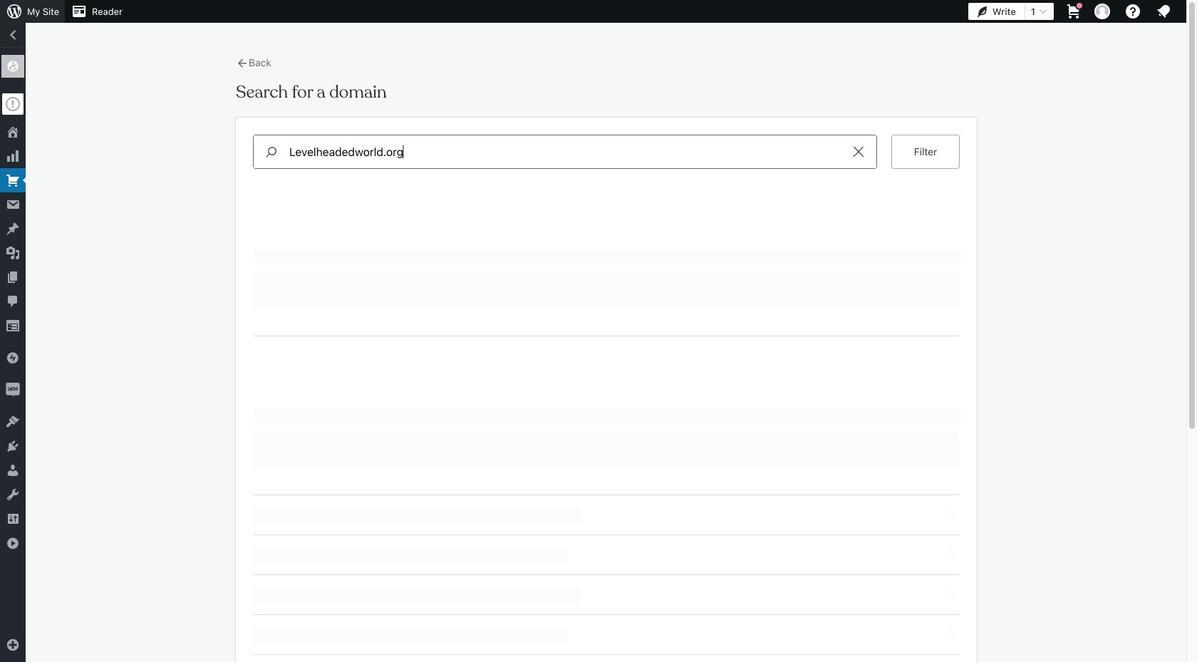 Task type: describe. For each thing, give the bounding box(es) containing it.
2 img image from the top
[[6, 383, 20, 397]]

my shopping cart image
[[1066, 3, 1083, 20]]

open search image
[[254, 143, 289, 160]]

1 img image from the top
[[6, 351, 20, 365]]



Task type: locate. For each thing, give the bounding box(es) containing it.
manage your notifications image
[[1156, 3, 1173, 20]]

0 vertical spatial img image
[[6, 351, 20, 365]]

help image
[[1125, 3, 1142, 20]]

What would you like your domain name to be? search field
[[289, 135, 841, 168]]

1 vertical spatial img image
[[6, 383, 20, 397]]

close search image
[[841, 143, 877, 160]]

None search field
[[253, 135, 878, 169]]

my profile image
[[1095, 4, 1111, 19]]

img image
[[6, 351, 20, 365], [6, 383, 20, 397]]



Task type: vqa. For each thing, say whether or not it's contained in the screenshot.
Help image
yes



